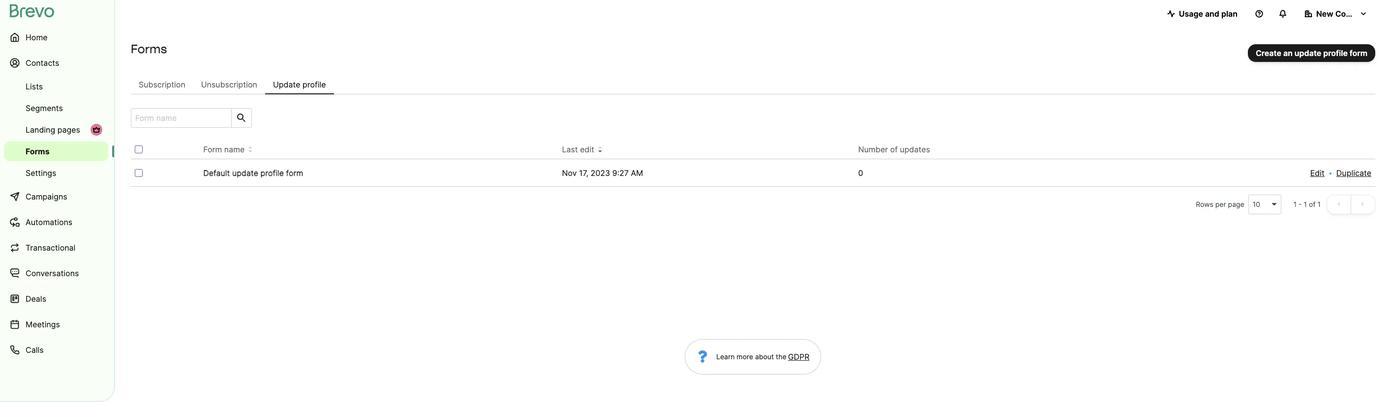 Task type: locate. For each thing, give the bounding box(es) containing it.
1 horizontal spatial of
[[1310, 200, 1316, 209]]

form
[[203, 145, 222, 155]]

transactional
[[26, 243, 75, 253]]

plan
[[1222, 9, 1238, 19]]

2 horizontal spatial 1
[[1318, 200, 1321, 209]]

1 vertical spatial of
[[1310, 200, 1316, 209]]

an
[[1284, 48, 1293, 58]]

page
[[1229, 200, 1245, 209]]

last edit
[[562, 145, 595, 155]]

1 horizontal spatial forms
[[131, 42, 167, 56]]

3 1 from the left
[[1318, 200, 1321, 209]]

the
[[776, 353, 787, 361]]

am
[[631, 168, 644, 178]]

deals
[[26, 294, 46, 304]]

contacts
[[26, 58, 59, 68]]

0 vertical spatial of
[[891, 145, 898, 155]]

automations
[[26, 218, 72, 227]]

learn more about the gdpr
[[717, 352, 810, 362]]

1
[[1294, 200, 1297, 209], [1304, 200, 1308, 209], [1318, 200, 1321, 209]]

profile
[[1324, 48, 1348, 58], [303, 80, 326, 90], [261, 168, 284, 178]]

0 horizontal spatial 1
[[1294, 200, 1297, 209]]

form name button
[[203, 144, 253, 156]]

2023
[[591, 168, 610, 178]]

campaigns link
[[4, 185, 108, 209]]

1 horizontal spatial form
[[1350, 48, 1368, 58]]

new company button
[[1297, 4, 1376, 24]]

1 horizontal spatial 1
[[1304, 200, 1308, 209]]

profile inside create an update profile form link
[[1324, 48, 1348, 58]]

landing pages
[[26, 125, 80, 135]]

more
[[737, 353, 754, 361]]

profile inside the update profile link
[[303, 80, 326, 90]]

subscription link
[[131, 75, 193, 94]]

0 horizontal spatial update
[[232, 168, 258, 178]]

1 vertical spatial forms
[[26, 147, 50, 157]]

0 vertical spatial form
[[1350, 48, 1368, 58]]

gdpr
[[788, 352, 810, 362]]

of right -
[[1310, 200, 1316, 209]]

usage and plan
[[1180, 9, 1238, 19]]

form
[[1350, 48, 1368, 58], [286, 168, 303, 178]]

nov
[[562, 168, 577, 178]]

create an update profile form
[[1256, 48, 1368, 58]]

0 vertical spatial profile
[[1324, 48, 1348, 58]]

of right the number
[[891, 145, 898, 155]]

create an update profile form link
[[1249, 44, 1376, 62]]

update
[[273, 80, 300, 90]]

0 horizontal spatial profile
[[261, 168, 284, 178]]

landing pages link
[[4, 120, 108, 140]]

lists link
[[4, 77, 108, 96]]

conversations
[[26, 269, 79, 279]]

home link
[[4, 26, 108, 49]]

last edit button
[[562, 144, 602, 156]]

1 vertical spatial update
[[232, 168, 258, 178]]

update profile link
[[265, 75, 334, 94]]

update down name
[[232, 168, 258, 178]]

1 horizontal spatial update
[[1295, 48, 1322, 58]]

number of updates button
[[859, 144, 938, 156]]

conversations link
[[4, 262, 108, 285]]

default update profile form link
[[203, 168, 303, 178]]

1 vertical spatial form
[[286, 168, 303, 178]]

campaigns
[[26, 192, 67, 202]]

2 vertical spatial profile
[[261, 168, 284, 178]]

update right an
[[1295, 48, 1322, 58]]

calls link
[[4, 339, 108, 362]]

of
[[891, 145, 898, 155], [1310, 200, 1316, 209]]

2 horizontal spatial profile
[[1324, 48, 1348, 58]]

update
[[1295, 48, 1322, 58], [232, 168, 258, 178]]

forms down landing
[[26, 147, 50, 157]]

forms up subscription
[[131, 42, 167, 56]]

last
[[562, 145, 578, 155]]

forms
[[131, 42, 167, 56], [26, 147, 50, 157]]

edit link
[[1311, 167, 1325, 179]]

of inside button
[[891, 145, 898, 155]]

search image
[[236, 112, 248, 124]]

1 vertical spatial profile
[[303, 80, 326, 90]]

new company
[[1317, 9, 1372, 19]]

duplicate
[[1337, 168, 1372, 178]]

learn
[[717, 353, 735, 361]]

1 horizontal spatial profile
[[303, 80, 326, 90]]

0 horizontal spatial of
[[891, 145, 898, 155]]

subscription
[[139, 80, 185, 90]]

deals link
[[4, 287, 108, 311]]

0
[[859, 168, 864, 178]]

2 1 from the left
[[1304, 200, 1308, 209]]

Campaign name search field
[[131, 109, 227, 127]]

9:27
[[613, 168, 629, 178]]



Task type: describe. For each thing, give the bounding box(es) containing it.
form inside create an update profile form link
[[1350, 48, 1368, 58]]

left___rvooi image
[[93, 126, 100, 134]]

duplicate link
[[1337, 167, 1372, 179]]

gdpr link
[[787, 351, 810, 363]]

usage
[[1180, 9, 1204, 19]]

meetings
[[26, 320, 60, 330]]

about
[[756, 353, 774, 361]]

1 1 from the left
[[1294, 200, 1297, 209]]

transactional link
[[4, 236, 108, 260]]

default
[[203, 168, 230, 178]]

per
[[1216, 200, 1227, 209]]

contacts link
[[4, 51, 108, 75]]

0 vertical spatial forms
[[131, 42, 167, 56]]

landing
[[26, 125, 55, 135]]

unsubscription
[[201, 80, 257, 90]]

home
[[26, 32, 48, 42]]

pages
[[57, 125, 80, 135]]

rows per page
[[1196, 200, 1245, 209]]

forms link
[[4, 142, 108, 161]]

settings link
[[4, 163, 108, 183]]

0 vertical spatial update
[[1295, 48, 1322, 58]]

0 horizontal spatial form
[[286, 168, 303, 178]]

updates
[[900, 145, 931, 155]]

nov 17, 2023 9:27 am
[[562, 168, 644, 178]]

search button
[[231, 109, 251, 127]]

calls
[[26, 345, 44, 355]]

update profile
[[273, 80, 326, 90]]

number of updates
[[859, 145, 931, 155]]

automations link
[[4, 211, 108, 234]]

create
[[1256, 48, 1282, 58]]

1 - 1 of 1
[[1294, 200, 1321, 209]]

number
[[859, 145, 888, 155]]

new
[[1317, 9, 1334, 19]]

lists
[[26, 82, 43, 92]]

-
[[1299, 200, 1303, 209]]

settings
[[26, 168, 56, 178]]

name
[[224, 145, 245, 155]]

form name
[[203, 145, 245, 155]]

meetings link
[[4, 313, 108, 337]]

default update profile form
[[203, 168, 303, 178]]

17,
[[579, 168, 589, 178]]

unsubscription link
[[193, 75, 265, 94]]

and
[[1206, 9, 1220, 19]]

company
[[1336, 9, 1372, 19]]

edit
[[580, 145, 595, 155]]

usage and plan button
[[1160, 4, 1246, 24]]

rows
[[1196, 200, 1214, 209]]

segments
[[26, 103, 63, 113]]

segments link
[[4, 98, 108, 118]]

edit
[[1311, 168, 1325, 178]]

0 horizontal spatial forms
[[26, 147, 50, 157]]



Task type: vqa. For each thing, say whether or not it's contained in the screenshot.
Update
yes



